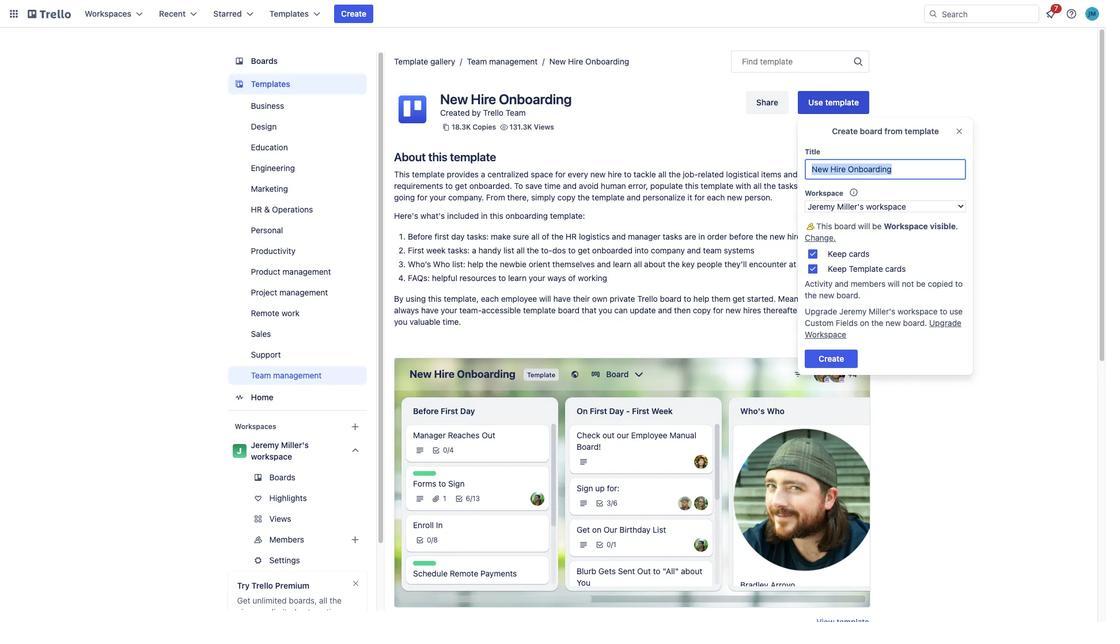 Task type: vqa. For each thing, say whether or not it's contained in the screenshot.
bottom BOARDS
yes



Task type: locate. For each thing, give the bounding box(es) containing it.
boards link up the templates link at the top
[[228, 51, 367, 71]]

a inside this template provides a centralized space for every new hire to tackle all the job-related logistical items and business requirements to get onboarded. to save time and avoid human error, populate this template with all the tasks needed to get going for your company. from there, simply copy the template and personalize it for each new person.
[[481, 169, 485, 179]]

hire inside new hire onboarding created by trello team
[[471, 91, 496, 107]]

arrives
[[803, 232, 828, 241]]

1 horizontal spatial upgrade
[[929, 318, 961, 328]]

workspace down not
[[898, 306, 938, 316]]

0 vertical spatial in
[[481, 211, 488, 221]]

all up populate
[[658, 169, 666, 179]]

tasks down items
[[778, 181, 798, 191]]

1 vertical spatial in
[[698, 232, 705, 241]]

new down primary element
[[549, 56, 566, 66]]

1 horizontal spatial jeremy
[[839, 306, 867, 316]]

1 vertical spatial forward image
[[365, 533, 378, 547]]

and down error,
[[627, 192, 641, 202]]

forward image for views
[[365, 512, 378, 526]]

will up keep cards keep template cards activity and members will not be copied to the new board.
[[858, 221, 870, 231]]

trello right by
[[483, 108, 504, 118]]

needed
[[800, 181, 828, 191]]

1 horizontal spatial team
[[467, 56, 487, 66]]

1 horizontal spatial hire
[[568, 56, 583, 66]]

keep
[[828, 249, 847, 259], [828, 264, 847, 274]]

and down "views,"
[[237, 619, 251, 622]]

tasks inside this template provides a centralized space for every new hire to tackle all the job-related logistical items and business requirements to get onboarded. to save time and avoid human error, populate this template with all the tasks needed to get going for your company. from there, simply copy the template and personalize it for each new person.
[[778, 181, 798, 191]]

0 horizontal spatial hire
[[608, 169, 622, 179]]

create inside button
[[341, 9, 366, 18]]

upgrade inside upgrade jeremy miller's workspace to use custom fields on the new board.
[[805, 306, 837, 316]]

tasks
[[778, 181, 798, 191], [663, 232, 682, 241]]

0 horizontal spatial help
[[468, 259, 484, 269]]

keep cards keep template cards activity and members will not be copied to the new board.
[[805, 249, 963, 300]]

each inside this template provides a centralized space for every new hire to tackle all the job-related logistical items and business requirements to get onboarded. to save time and avoid human error, populate this template with all the tasks needed to get going for your company. from there, simply copy the template and personalize it for each new person.
[[707, 192, 725, 202]]

the right the on
[[871, 318, 883, 328]]

miller's down home link
[[281, 440, 309, 450]]

in right are
[[698, 232, 705, 241]]

fields
[[836, 318, 858, 328]]

this for board
[[816, 221, 832, 231]]

update
[[630, 305, 656, 315]]

first
[[434, 232, 449, 241]]

0 horizontal spatial jeremy
[[251, 440, 279, 450]]

at
[[789, 259, 796, 269]]

template inside keep cards keep template cards activity and members will not be copied to the new board.
[[849, 264, 883, 274]]

1 horizontal spatial this
[[816, 221, 832, 231]]

boards up 'highlights'
[[270, 472, 296, 482]]

hire inside this template provides a centralized space for every new hire to tackle all the job-related logistical items and business requirements to get onboarded. to save time and avoid human error, populate this template with all the tasks needed to get going for your company. from there, simply copy the template and personalize it for each new person.
[[608, 169, 622, 179]]

hire inside the before first day tasks: make sure all of the hr logistics and manager tasks are in order before the new hire arrives first week tasks: a handy list all the to-dos to get onboarded into company and team systems who's who list: help the newbie orient themselves and learn all about the key people they'll encounter at work faqs: helpful resources to learn your ways of working
[[787, 232, 801, 241]]

new inside new hire onboarding created by trello team
[[440, 91, 468, 107]]

0 vertical spatial templates
[[269, 9, 309, 18]]

trello up 'update'
[[637, 294, 658, 304]]

work
[[798, 259, 816, 269], [282, 308, 300, 318]]

workspace down business
[[805, 189, 843, 198]]

a up onboarded.
[[481, 169, 485, 179]]

0 vertical spatial hire
[[608, 169, 622, 179]]

automation,
[[299, 607, 343, 617]]

new
[[549, 56, 566, 66], [440, 91, 468, 107]]

1 vertical spatial keep
[[828, 264, 847, 274]]

hr up dos
[[566, 232, 577, 241]]

workspace inside this board will be workspace visible . change.
[[884, 221, 928, 231]]

of up to-
[[542, 232, 549, 241]]

copy down time
[[557, 192, 575, 202]]

1 vertical spatial boards
[[270, 472, 296, 482]]

project management
[[251, 287, 328, 297]]

to
[[624, 169, 631, 179], [445, 181, 453, 191], [830, 181, 837, 191], [568, 245, 576, 255], [498, 273, 506, 283], [955, 279, 963, 289], [684, 294, 691, 304], [940, 306, 947, 316]]

work inside the before first day tasks: make sure all of the hr logistics and manager tasks are in order before the new hire arrives first week tasks: a handy list all the to-dos to get onboarded into company and team systems who's who list: help the newbie orient themselves and learn all about the key people they'll encounter at work faqs: helpful resources to learn your ways of working
[[798, 259, 816, 269]]

1 vertical spatial tasks
[[663, 232, 682, 241]]

hr
[[251, 205, 262, 214], [566, 232, 577, 241]]

your inside this template provides a centralized space for every new hire to tackle all the job-related logistical items and business requirements to get onboarded. to save time and avoid human error, populate this template with all the tasks needed to get going for your company. from there, simply copy the template and personalize it for each new person.
[[430, 192, 446, 202]]

new up created
[[440, 91, 468, 107]]

trello inside new hire onboarding created by trello team
[[483, 108, 504, 118]]

to left use
[[940, 306, 947, 316]]

be up keep cards keep template cards activity and members will not be copied to the new board.
[[872, 221, 882, 231]]

new up encounter
[[770, 232, 785, 241]]

forward image
[[365, 512, 378, 526], [365, 533, 378, 547], [365, 554, 378, 567]]

boards for views
[[270, 472, 296, 482]]

workspace
[[805, 189, 843, 198], [884, 221, 928, 231], [805, 330, 846, 339]]

create
[[341, 9, 366, 18], [832, 126, 858, 136]]

1 vertical spatial hire
[[787, 232, 801, 241]]

0 vertical spatial have
[[553, 294, 571, 304]]

will left not
[[888, 279, 900, 289]]

board. up future
[[837, 290, 860, 300]]

0 vertical spatial new
[[549, 56, 566, 66]]

0 horizontal spatial create
[[341, 9, 366, 18]]

1 horizontal spatial each
[[707, 192, 725, 202]]

0 vertical spatial learn
[[613, 259, 632, 269]]

1 horizontal spatial onboarding
[[585, 56, 629, 66]]

themselves
[[552, 259, 595, 269]]

2 horizontal spatial trello
[[637, 294, 658, 304]]

trello inside by using this template, each employee will have their own private trello board to help them get started. meanwhile, you will always have your team-accessible template board that you can update and then copy for new hires thereafter—saving future you valuable time.
[[637, 294, 658, 304]]

each down "related"
[[707, 192, 725, 202]]

2 vertical spatial workspace
[[805, 330, 846, 339]]

learn down onboarded
[[613, 259, 632, 269]]

and left then at the right
[[658, 305, 672, 315]]

1 vertical spatial board.
[[903, 318, 927, 328]]

upgrade up custom
[[805, 306, 837, 316]]

tasks up company
[[663, 232, 682, 241]]

you
[[822, 294, 835, 304], [599, 305, 612, 315], [394, 317, 407, 327]]

team management link down support link
[[228, 366, 367, 385]]

1 horizontal spatial hire
[[787, 232, 801, 241]]

will up future
[[838, 294, 850, 304]]

management down productivity link
[[283, 267, 331, 277]]

1 boards link from the top
[[228, 51, 367, 71]]

jeremy inside the jeremy miller's workspace
[[251, 440, 279, 450]]

1 horizontal spatial of
[[568, 273, 576, 283]]

job-
[[683, 169, 698, 179]]

will
[[858, 221, 870, 231], [888, 279, 900, 289], [539, 294, 551, 304], [838, 294, 850, 304]]

1 horizontal spatial a
[[481, 169, 485, 179]]

the up dos
[[551, 232, 563, 241]]

0 horizontal spatial board.
[[837, 290, 860, 300]]

cards up not
[[885, 264, 906, 274]]

workspace inside upgrade jeremy miller's workspace to use custom fields on the new board.
[[898, 306, 938, 316]]

the left to-
[[527, 245, 539, 255]]

visible
[[930, 221, 956, 231]]

first
[[408, 245, 424, 255]]

future
[[833, 305, 856, 315]]

logistics
[[579, 232, 610, 241]]

onboarding for new hire onboarding
[[585, 56, 629, 66]]

who
[[433, 259, 450, 269]]

new hire onboarding link
[[549, 56, 629, 66]]

from
[[884, 126, 903, 136]]

jeremy up fields
[[839, 306, 867, 316]]

the up automation,
[[330, 596, 342, 605]]

0 horizontal spatial copy
[[557, 192, 575, 202]]

1 horizontal spatial views
[[534, 123, 554, 131]]

company
[[651, 245, 685, 255]]

helpful
[[432, 273, 457, 283]]

all
[[658, 169, 666, 179], [753, 181, 762, 191], [531, 232, 540, 241], [516, 245, 525, 255], [634, 259, 642, 269], [319, 596, 328, 605]]

use template
[[808, 97, 859, 107]]

1 vertical spatial team management link
[[228, 366, 367, 385]]

all inside try trello premium get unlimited boards, all the views, unlimited automation, and more.
[[319, 596, 328, 605]]

your down orient
[[529, 273, 545, 283]]

onboarding
[[585, 56, 629, 66], [499, 91, 572, 107]]

workspace inside the jeremy miller's workspace
[[251, 452, 292, 461]]

sales
[[251, 329, 271, 339]]

upgrade for upgrade workspace
[[929, 318, 961, 328]]

0 horizontal spatial views
[[270, 514, 292, 524]]

use
[[808, 97, 823, 107]]

boards link for views
[[228, 468, 367, 487]]

there,
[[507, 192, 529, 202]]

hire down primary element
[[568, 56, 583, 66]]

create a workspace image
[[349, 420, 362, 434]]

0 vertical spatial jeremy
[[839, 306, 867, 316]]

0 vertical spatial template
[[394, 56, 428, 66]]

of down themselves
[[568, 273, 576, 283]]

1 horizontal spatial team management
[[467, 56, 538, 66]]

miller's inside upgrade jeremy miller's workspace to use custom fields on the new board.
[[869, 306, 895, 316]]

jeremy right "j"
[[251, 440, 279, 450]]

for down them
[[713, 305, 723, 315]]

will inside this board will be workspace visible . change.
[[858, 221, 870, 231]]

3 forward image from the top
[[365, 554, 378, 567]]

team management link up new hire onboarding created by trello team
[[467, 56, 538, 66]]

2 forward image from the top
[[365, 533, 378, 547]]

1 vertical spatial team management
[[251, 370, 322, 380]]

1 vertical spatial copy
[[693, 305, 711, 315]]

the inside keep cards keep template cards activity and members will not be copied to the new board.
[[805, 290, 817, 300]]

1 vertical spatial a
[[472, 245, 476, 255]]

get inside by using this template, each employee will have their own private trello board to help them get started. meanwhile, you will always have your team-accessible template board that you can update and then copy for new hires thereafter—saving future you valuable time.
[[733, 294, 745, 304]]

and inside by using this template, each employee will have their own private trello board to help them get started. meanwhile, you will always have your team-accessible template board that you can update and then copy for new hires thereafter—saving future you valuable time.
[[658, 305, 672, 315]]

0 horizontal spatial team management
[[251, 370, 322, 380]]

marketing link
[[228, 180, 367, 198]]

copy inside this template provides a centralized space for every new hire to tackle all the job-related logistical items and business requirements to get onboarded. to save time and avoid human error, populate this template with all the tasks needed to get going for your company. from there, simply copy the template and personalize it for each new person.
[[557, 192, 575, 202]]

templates right starred dropdown button
[[269, 9, 309, 18]]

18.3k copies
[[452, 123, 496, 131]]

1 vertical spatial help
[[693, 294, 709, 304]]

this down about
[[394, 169, 410, 179]]

hire up the human
[[608, 169, 622, 179]]

members
[[270, 535, 304, 544]]

your up time.
[[441, 305, 457, 315]]

this inside this template provides a centralized space for every new hire to tackle all the job-related logistical items and business requirements to get onboarded. to save time and avoid human error, populate this template with all the tasks needed to get going for your company. from there, simply copy the template and personalize it for each new person.
[[685, 181, 699, 191]]

2 boards link from the top
[[228, 468, 367, 487]]

1 vertical spatial team
[[506, 108, 526, 118]]

resources
[[459, 273, 496, 283]]

0 vertical spatial this
[[394, 169, 410, 179]]

upgrade workspace
[[805, 318, 961, 339]]

newbie
[[500, 259, 527, 269]]

None submit
[[805, 350, 858, 368]]

2 vertical spatial you
[[394, 317, 407, 327]]

views up the members
[[270, 514, 292, 524]]

human
[[601, 181, 626, 191]]

tasks: up "list:"
[[448, 245, 470, 255]]

keep up activity
[[828, 264, 847, 274]]

you down activity
[[822, 294, 835, 304]]

copied
[[928, 279, 953, 289]]

0 vertical spatial keep
[[828, 249, 847, 259]]

new right the on
[[886, 318, 901, 328]]

to inside by using this template, each employee will have their own private trello board to help them get started. meanwhile, you will always have your team-accessible template board that you can update and then copy for new hires thereafter—saving future you valuable time.
[[684, 294, 691, 304]]

the up populate
[[669, 169, 681, 179]]

template right use
[[825, 97, 859, 107]]

1 horizontal spatial board.
[[903, 318, 927, 328]]

boards right board image
[[251, 56, 278, 66]]

1 vertical spatial trello
[[637, 294, 658, 304]]

0 vertical spatial onboarding
[[585, 56, 629, 66]]

1 horizontal spatial work
[[798, 259, 816, 269]]

2 vertical spatial team
[[251, 370, 271, 380]]

for
[[555, 169, 566, 179], [417, 192, 427, 202], [694, 192, 705, 202], [713, 305, 723, 315]]

miller's
[[869, 306, 895, 316], [281, 440, 309, 450]]

to right dos
[[568, 245, 576, 255]]

cards down this board will be workspace visible . change.
[[849, 249, 870, 259]]

hr inside hr & operations link
[[251, 205, 262, 214]]

by
[[394, 294, 404, 304]]

0 vertical spatial cards
[[849, 249, 870, 259]]

0 vertical spatial a
[[481, 169, 485, 179]]

2 horizontal spatial you
[[822, 294, 835, 304]]

related
[[698, 169, 724, 179]]

for right it at the right of the page
[[694, 192, 705, 202]]

team management down support link
[[251, 370, 322, 380]]

boards link
[[228, 51, 367, 71], [228, 468, 367, 487]]

1 vertical spatial workspace
[[884, 221, 928, 231]]

sm image
[[805, 221, 816, 232]]

templates up business
[[251, 79, 291, 89]]

1 vertical spatial your
[[529, 273, 545, 283]]

company.
[[448, 192, 484, 202]]

0 horizontal spatial in
[[481, 211, 488, 221]]

populate
[[650, 181, 683, 191]]

avoid
[[579, 181, 599, 191]]

management down support link
[[273, 370, 322, 380]]

hires
[[743, 305, 761, 315]]

get
[[237, 596, 251, 605]]

1 forward image from the top
[[365, 512, 378, 526]]

board inside this board will be workspace visible . change.
[[834, 221, 856, 231]]

0 horizontal spatial of
[[542, 232, 549, 241]]

1 horizontal spatial copy
[[693, 305, 711, 315]]

0 vertical spatial trello
[[483, 108, 504, 118]]

tasks:
[[467, 232, 489, 241], [448, 245, 470, 255]]

have
[[553, 294, 571, 304], [421, 305, 439, 315]]

team inside new hire onboarding created by trello team
[[506, 108, 526, 118]]

this board will be workspace visible . change.
[[805, 221, 958, 243]]

hr left '&'
[[251, 205, 262, 214]]

1 vertical spatial each
[[481, 294, 499, 304]]

trello team image
[[394, 91, 431, 128]]

team
[[703, 245, 722, 255]]

your inside by using this template, each employee will have their own private trello board to help them get started. meanwhile, you will always have your team-accessible template board that you can update and then copy for new hires thereafter—saving future you valuable time.
[[441, 305, 457, 315]]

1 horizontal spatial cards
[[885, 264, 906, 274]]

1 vertical spatial upgrade
[[929, 318, 961, 328]]

1 horizontal spatial template
[[849, 264, 883, 274]]

j
[[237, 446, 242, 456]]

the down items
[[764, 181, 776, 191]]

premium
[[275, 581, 310, 590]]

2 horizontal spatial team
[[506, 108, 526, 118]]

0 horizontal spatial hire
[[471, 91, 496, 107]]

working
[[578, 273, 607, 283]]

product management
[[251, 267, 331, 277]]

and right activity
[[835, 279, 849, 289]]

1 horizontal spatial tasks
[[778, 181, 798, 191]]

1 horizontal spatial help
[[693, 294, 709, 304]]

0 horizontal spatial each
[[481, 294, 499, 304]]

template down employee
[[523, 305, 556, 315]]

a left handy
[[472, 245, 476, 255]]

cards
[[849, 249, 870, 259], [885, 264, 906, 274]]

and up onboarded
[[612, 232, 626, 241]]

templates
[[269, 9, 309, 18], [251, 79, 291, 89]]

0 vertical spatial team
[[467, 56, 487, 66]]

key
[[682, 259, 695, 269]]

be inside keep cards keep template cards activity and members will not be copied to the new board.
[[916, 279, 926, 289]]

work down project management
[[282, 308, 300, 318]]

0 horizontal spatial hr
[[251, 205, 262, 214]]

forward image inside the 'views' link
[[365, 512, 378, 526]]

template up members
[[849, 264, 883, 274]]

0 vertical spatial workspaces
[[85, 9, 131, 18]]

product
[[251, 267, 281, 277]]

for inside by using this template, each employee will have their own private trello board to help them get started. meanwhile, you will always have your team-accessible template board that you can update and then copy for new hires thereafter—saving future you valuable time.
[[713, 305, 723, 315]]

0 horizontal spatial new
[[440, 91, 468, 107]]

business
[[800, 169, 833, 179]]

upgrade inside upgrade workspace
[[929, 318, 961, 328]]

board up change.
[[834, 221, 856, 231]]

hr & operations link
[[228, 200, 367, 219]]

get up hires
[[733, 294, 745, 304]]

2 vertical spatial your
[[441, 305, 457, 315]]

this inside this board will be workspace visible . change.
[[816, 221, 832, 231]]

you down own
[[599, 305, 612, 315]]

1 vertical spatial template
[[849, 264, 883, 274]]

sales link
[[228, 325, 367, 343]]

support
[[251, 350, 281, 359]]

search image
[[929, 9, 938, 18]]

remote
[[251, 308, 280, 318]]

people
[[697, 259, 722, 269]]

the down avoid
[[578, 192, 590, 202]]

0 horizontal spatial trello
[[252, 581, 273, 590]]

upgrade down use
[[929, 318, 961, 328]]

1 horizontal spatial learn
[[613, 259, 632, 269]]

design
[[251, 122, 277, 131]]

team up the 131.3k
[[506, 108, 526, 118]]

onboarding inside new hire onboarding created by trello team
[[499, 91, 572, 107]]

tackle
[[634, 169, 656, 179]]

team right gallery
[[467, 56, 487, 66]]

board. inside upgrade jeremy miller's workspace to use custom fields on the new board.
[[903, 318, 927, 328]]

template right 'find'
[[760, 56, 793, 66]]

0 horizontal spatial tasks
[[663, 232, 682, 241]]

jeremy inside upgrade jeremy miller's workspace to use custom fields on the new board.
[[839, 306, 867, 316]]

1 vertical spatial hire
[[471, 91, 496, 107]]

new for new hire onboarding
[[549, 56, 566, 66]]

1 vertical spatial onboarding
[[499, 91, 572, 107]]

new inside keep cards keep template cards activity and members will not be copied to the new board.
[[819, 290, 834, 300]]

boards for home
[[251, 56, 278, 66]]

primary element
[[0, 0, 1106, 28]]

1 horizontal spatial trello
[[483, 108, 504, 118]]

workspace down custom
[[805, 330, 846, 339]]

forward image inside settings "link"
[[365, 554, 378, 567]]

and
[[784, 169, 798, 179], [563, 181, 577, 191], [627, 192, 641, 202], [612, 232, 626, 241], [687, 245, 701, 255], [597, 259, 611, 269], [835, 279, 849, 289], [658, 305, 672, 315], [237, 619, 251, 622]]

1 vertical spatial be
[[916, 279, 926, 289]]

new down activity
[[819, 290, 834, 300]]

the inside upgrade jeremy miller's workspace to use custom fields on the new board.
[[871, 318, 883, 328]]

create for create board from template
[[832, 126, 858, 136]]

keep down change.
[[828, 249, 847, 259]]

0 horizontal spatial miller's
[[281, 440, 309, 450]]

this inside this template provides a centralized space for every new hire to tackle all the job-related logistical items and business requirements to get onboarded. to save time and avoid human error, populate this template with all the tasks needed to get going for your company. from there, simply copy the template and personalize it for each new person.
[[394, 169, 410, 179]]

all up automation,
[[319, 596, 328, 605]]

template up requirements
[[412, 169, 445, 179]]

workspace
[[898, 306, 938, 316], [251, 452, 292, 461]]

0 horizontal spatial a
[[472, 245, 476, 255]]

1 vertical spatial you
[[599, 305, 612, 315]]

by
[[472, 108, 481, 118]]

2 vertical spatial trello
[[252, 581, 273, 590]]

0 horizontal spatial onboarding
[[499, 91, 572, 107]]

to up then at the right
[[684, 294, 691, 304]]

1 vertical spatial learn
[[508, 273, 527, 283]]

1 vertical spatial hr
[[566, 232, 577, 241]]

the left "key"
[[668, 259, 680, 269]]

forward image inside members link
[[365, 533, 378, 547]]

18.3k
[[452, 123, 471, 131]]

engineering
[[251, 163, 295, 173]]

0 vertical spatial you
[[822, 294, 835, 304]]

1 vertical spatial unlimited
[[263, 607, 297, 617]]

get up themselves
[[578, 245, 590, 255]]

change. link
[[805, 233, 836, 243]]

templates inside popup button
[[269, 9, 309, 18]]

learn down newbie
[[508, 273, 527, 283]]

create button
[[334, 5, 373, 23]]

template board image
[[233, 77, 247, 91]]

0 horizontal spatial cards
[[849, 249, 870, 259]]

the inside try trello premium get unlimited boards, all the views, unlimited automation, and more.
[[330, 596, 342, 605]]

home link
[[228, 387, 367, 408]]

0 vertical spatial copy
[[557, 192, 575, 202]]

1 horizontal spatial new
[[549, 56, 566, 66]]



Task type: describe. For each thing, give the bounding box(es) containing it.
home image
[[233, 391, 247, 404]]

and down onboarded
[[597, 259, 611, 269]]

miller's inside the jeremy miller's workspace
[[281, 440, 309, 450]]

131.3k views
[[510, 123, 554, 131]]

trello inside try trello premium get unlimited boards, all the views, unlimited automation, and more.
[[252, 581, 273, 590]]

error,
[[628, 181, 648, 191]]

for down requirements
[[417, 192, 427, 202]]

board down their
[[558, 305, 580, 315]]

team-
[[459, 305, 482, 315]]

131.3k
[[510, 123, 532, 131]]

0 horizontal spatial team management link
[[228, 366, 367, 385]]

members
[[851, 279, 886, 289]]

board image
[[233, 54, 247, 68]]

starred button
[[206, 5, 260, 23]]

it
[[688, 192, 692, 202]]

project management link
[[228, 283, 367, 302]]

custom
[[805, 318, 834, 328]]

use template button
[[798, 91, 869, 114]]

your inside the before first day tasks: make sure all of the hr logistics and manager tasks are in order before the new hire arrives first week tasks: a handy list all the to-dos to get onboarded into company and team systems who's who list: help the newbie orient themselves and learn all about the key people they'll encounter at work faqs: helpful resources to learn your ways of working
[[529, 273, 545, 283]]

activity
[[805, 279, 833, 289]]

management up new hire onboarding created by trello team
[[489, 56, 538, 66]]

onboarding for new hire onboarding created by trello team
[[499, 91, 572, 107]]

0 horizontal spatial learn
[[508, 273, 527, 283]]

upgrade workspace link
[[805, 318, 961, 339]]

each inside by using this template, each employee will have their own private trello board to help them get started. meanwhile, you will always have your team-accessible template board that you can update and then copy for new hires thereafter—saving future you valuable time.
[[481, 294, 499, 304]]

template up provides
[[450, 150, 496, 164]]

personalize
[[643, 192, 685, 202]]

own
[[592, 294, 607, 304]]

get inside the before first day tasks: make sure all of the hr logistics and manager tasks are in order before the new hire arrives first week tasks: a handy list all the to-dos to get onboarded into company and team systems who's who list: help the newbie orient themselves and learn all about the key people they'll encounter at work faqs: helpful resources to learn your ways of working
[[578, 245, 590, 255]]

open information menu image
[[1066, 8, 1077, 20]]

make
[[491, 232, 511, 241]]

1 vertical spatial tasks:
[[448, 245, 470, 255]]

time
[[544, 181, 561, 191]]

settings link
[[228, 551, 378, 570]]

to down provides
[[445, 181, 453, 191]]

template inside use template button
[[825, 97, 859, 107]]

template inside 'find template' field
[[760, 56, 793, 66]]

new for new hire onboarding created by trello team
[[440, 91, 468, 107]]

1 horizontal spatial have
[[553, 294, 571, 304]]

and down are
[[687, 245, 701, 255]]

and inside try trello premium get unlimited boards, all the views, unlimited automation, and more.
[[237, 619, 251, 622]]

faqs:
[[408, 273, 430, 283]]

upgrade for upgrade jeremy miller's workspace to use custom fields on the new board.
[[805, 306, 837, 316]]

thereafter—saving
[[763, 305, 831, 315]]

to down newbie
[[498, 273, 506, 283]]

with
[[736, 181, 751, 191]]

then
[[674, 305, 691, 315]]

templates button
[[263, 5, 327, 23]]

board left from
[[860, 126, 882, 136]]

template right from
[[905, 126, 939, 136]]

list
[[503, 245, 514, 255]]

and inside keep cards keep template cards activity and members will not be copied to the new board.
[[835, 279, 849, 289]]

template down the human
[[592, 192, 625, 202]]

new hire onboarding
[[549, 56, 629, 66]]

before
[[408, 232, 432, 241]]

board. inside keep cards keep template cards activity and members will not be copied to the new board.
[[837, 290, 860, 300]]

use
[[950, 306, 963, 316]]

hire for new hire onboarding created by trello team
[[471, 91, 496, 107]]

started.
[[747, 294, 776, 304]]

highlights link
[[228, 489, 367, 508]]

home
[[251, 392, 274, 402]]

add image
[[349, 533, 362, 547]]

0 vertical spatial tasks:
[[467, 232, 489, 241]]

hr & operations
[[251, 205, 313, 214]]

this inside by using this template, each employee will have their own private trello board to help them get started. meanwhile, you will always have your team-accessible template board that you can update and then copy for new hires thereafter—saving future you valuable time.
[[428, 294, 442, 304]]

forward image for settings
[[365, 554, 378, 567]]

upgrade jeremy miller's workspace to use custom fields on the new board.
[[805, 306, 963, 328]]

1 keep from the top
[[828, 249, 847, 259]]

day
[[451, 232, 465, 241]]

0 horizontal spatial have
[[421, 305, 439, 315]]

management inside project management link
[[280, 287, 328, 297]]

employee
[[501, 294, 537, 304]]

engineering link
[[228, 159, 367, 177]]

new down with
[[727, 192, 742, 202]]

new inside by using this template, each employee will have their own private trello board to help them get started. meanwhile, you will always have your team-accessible template board that you can update and then copy for new hires thereafter—saving future you valuable time.
[[726, 305, 741, 315]]

back to home image
[[28, 5, 71, 23]]

using
[[406, 294, 426, 304]]

template gallery
[[394, 56, 455, 66]]

order
[[707, 232, 727, 241]]

0 vertical spatial workspace
[[805, 189, 843, 198]]

Title text field
[[805, 159, 966, 180]]

the right before
[[756, 232, 768, 241]]

will down ways
[[539, 294, 551, 304]]

new up avoid
[[590, 169, 606, 179]]

space
[[531, 169, 553, 179]]

all up person.
[[753, 181, 762, 191]]

and down every
[[563, 181, 577, 191]]

will inside keep cards keep template cards activity and members will not be copied to the new board.
[[888, 279, 900, 289]]

create for create
[[341, 9, 366, 18]]

not
[[902, 279, 914, 289]]

to up error,
[[624, 169, 631, 179]]

boards link for home
[[228, 51, 367, 71]]

created
[[440, 108, 470, 118]]

1 horizontal spatial workspaces
[[235, 422, 277, 431]]

education
[[251, 142, 288, 152]]

onboarded
[[592, 245, 632, 255]]

personal link
[[228, 221, 367, 240]]

to inside upgrade jeremy miller's workspace to use custom fields on the new board.
[[940, 306, 947, 316]]

before
[[729, 232, 753, 241]]

included
[[447, 211, 479, 221]]

to inside keep cards keep template cards activity and members will not be copied to the new board.
[[955, 279, 963, 289]]

template:
[[550, 211, 585, 221]]

this template provides a centralized space for every new hire to tackle all the job-related logistical items and business requirements to get onboarded. to save time and avoid human error, populate this template with all the tasks needed to get going for your company. from there, simply copy the template and personalize it for each new person.
[[394, 169, 852, 202]]

in inside the before first day tasks: make sure all of the hr logistics and manager tasks are in order before the new hire arrives first week tasks: a handy list all the to-dos to get onboarded into company and team systems who's who list: help the newbie orient themselves and learn all about the key people they'll encounter at work faqs: helpful resources to learn your ways of working
[[698, 232, 705, 241]]

0 vertical spatial team management
[[467, 56, 538, 66]]

be inside this board will be workspace visible . change.
[[872, 221, 882, 231]]

into
[[635, 245, 649, 255]]

remote work
[[251, 308, 300, 318]]

a inside the before first day tasks: make sure all of the hr logistics and manager tasks are in order before the new hire arrives first week tasks: a handy list all the to-dos to get onboarded into company and team systems who's who list: help the newbie orient themselves and learn all about the key people they'll encounter at work faqs: helpful resources to learn your ways of working
[[472, 245, 476, 255]]

encounter
[[749, 259, 787, 269]]

.
[[956, 221, 958, 231]]

7 notifications image
[[1044, 7, 1058, 21]]

their
[[573, 294, 590, 304]]

to-
[[541, 245, 552, 255]]

new inside the before first day tasks: make sure all of the hr logistics and manager tasks are in order before the new hire arrives first week tasks: a handy list all the to-dos to get onboarded into company and team systems who's who list: help the newbie orient themselves and learn all about the key people they'll encounter at work faqs: helpful resources to learn your ways of working
[[770, 232, 785, 241]]

0 horizontal spatial you
[[394, 317, 407, 327]]

workspace inside upgrade workspace
[[805, 330, 846, 339]]

workspaces inside popup button
[[85, 9, 131, 18]]

0 horizontal spatial template
[[394, 56, 428, 66]]

this for template
[[394, 169, 410, 179]]

what's
[[420, 211, 445, 221]]

get down provides
[[455, 181, 467, 191]]

hr inside the before first day tasks: make sure all of the hr logistics and manager tasks are in order before the new hire arrives first week tasks: a handy list all the to-dos to get onboarded into company and team systems who's who list: help the newbie orient themselves and learn all about the key people they'll encounter at work faqs: helpful resources to learn your ways of working
[[566, 232, 577, 241]]

0 horizontal spatial team
[[251, 370, 271, 380]]

get right needed
[[840, 181, 852, 191]]

template inside by using this template, each employee will have their own private trello board to help them get started. meanwhile, you will always have your team-accessible template board that you can update and then copy for new hires thereafter—saving future you valuable time.
[[523, 305, 556, 315]]

copy inside by using this template, each employee will have their own private trello board to help them get started. meanwhile, you will always have your team-accessible template board that you can update and then copy for new hires thereafter—saving future you valuable time.
[[693, 305, 711, 315]]

1 horizontal spatial you
[[599, 305, 612, 315]]

that
[[582, 305, 596, 315]]

for up time
[[555, 169, 566, 179]]

all right the sure
[[531, 232, 540, 241]]

list:
[[452, 259, 465, 269]]

0 vertical spatial of
[[542, 232, 549, 241]]

personal
[[251, 225, 283, 235]]

workspaces button
[[78, 5, 150, 23]]

week
[[426, 245, 446, 255]]

starred
[[213, 9, 242, 18]]

jeremy miller (jeremymiller198) image
[[1085, 7, 1099, 21]]

1 horizontal spatial team management link
[[467, 56, 538, 66]]

private
[[610, 294, 635, 304]]

remote work link
[[228, 304, 367, 323]]

find template
[[742, 56, 793, 66]]

1 vertical spatial work
[[282, 308, 300, 318]]

try
[[237, 581, 250, 590]]

board up then at the right
[[660, 294, 682, 304]]

Find template field
[[731, 51, 869, 73]]

every
[[568, 169, 588, 179]]

1 vertical spatial templates
[[251, 79, 291, 89]]

the down handy
[[486, 259, 498, 269]]

about
[[644, 259, 666, 269]]

provides
[[447, 169, 479, 179]]

productivity
[[251, 246, 296, 256]]

to right needed
[[830, 181, 837, 191]]

ways
[[547, 273, 566, 283]]

handy
[[478, 245, 501, 255]]

tasks inside the before first day tasks: make sure all of the hr logistics and manager tasks are in order before the new hire arrives first week tasks: a handy list all the to-dos to get onboarded into company and team systems who's who list: help the newbie orient themselves and learn all about the key people they'll encounter at work faqs: helpful resources to learn your ways of working
[[663, 232, 682, 241]]

views,
[[237, 607, 261, 617]]

2 keep from the top
[[828, 264, 847, 274]]

this right about
[[428, 150, 447, 164]]

change.
[[805, 233, 836, 243]]

this down from
[[490, 211, 503, 221]]

help inside the before first day tasks: make sure all of the hr logistics and manager tasks are in order before the new hire arrives first week tasks: a handy list all the to-dos to get onboarded into company and team systems who's who list: help the newbie orient themselves and learn all about the key people they'll encounter at work faqs: helpful resources to learn your ways of working
[[468, 259, 484, 269]]

management inside product management 'link'
[[283, 267, 331, 277]]

new inside upgrade jeremy miller's workspace to use custom fields on the new board.
[[886, 318, 901, 328]]

always
[[394, 305, 419, 315]]

Search field
[[938, 5, 1039, 22]]

business link
[[228, 97, 367, 115]]

all down into in the right of the page
[[634, 259, 642, 269]]

they'll
[[724, 259, 747, 269]]

views link
[[228, 510, 378, 528]]

and right items
[[784, 169, 798, 179]]

jeremy miller's workspace
[[251, 440, 309, 461]]

can
[[614, 305, 628, 315]]

all right list
[[516, 245, 525, 255]]

help inside by using this template, each employee will have their own private trello board to help them get started. meanwhile, you will always have your team-accessible template board that you can update and then copy for new hires thereafter—saving future you valuable time.
[[693, 294, 709, 304]]

hire for new hire onboarding
[[568, 56, 583, 66]]

template down "related"
[[701, 181, 733, 191]]

business
[[251, 101, 284, 111]]

on
[[860, 318, 869, 328]]

0 vertical spatial unlimited
[[253, 596, 287, 605]]



